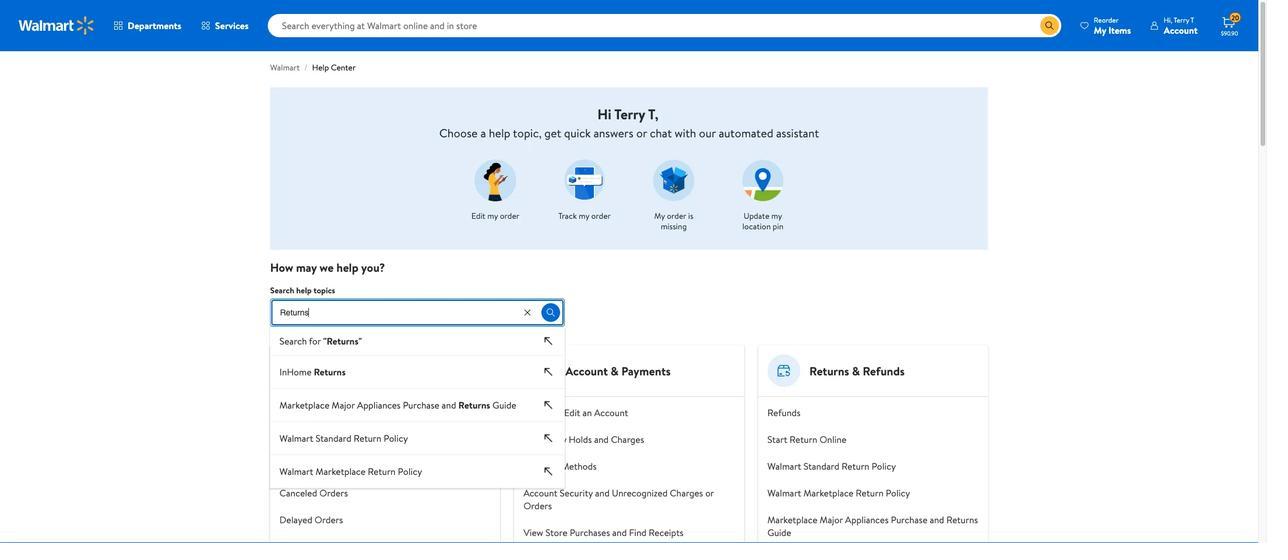 Task type: locate. For each thing, give the bounding box(es) containing it.
start
[[768, 434, 787, 446]]

0 horizontal spatial edit
[[279, 434, 296, 446]]

1 vertical spatial refunds
[[768, 407, 801, 420]]

walmart image
[[19, 16, 94, 35]]

edit or cancel an order link
[[279, 434, 375, 446]]

0 horizontal spatial track
[[279, 407, 301, 420]]

payment methods
[[524, 460, 597, 473]]

charges up receipts
[[670, 487, 703, 500]]

and
[[442, 399, 456, 412], [594, 434, 609, 446], [402, 460, 416, 473], [595, 487, 610, 500], [930, 514, 944, 527], [612, 527, 627, 540]]

marketplace major appliances purchase and returns guide
[[279, 399, 516, 412], [768, 514, 978, 540]]

your
[[321, 363, 344, 379], [303, 407, 321, 420]]

0 horizontal spatial major
[[332, 399, 355, 412]]

1 horizontal spatial major
[[820, 514, 843, 527]]

0 vertical spatial purchase
[[403, 399, 439, 412]]

Search search field
[[268, 14, 1061, 37]]

0 vertical spatial help
[[489, 125, 510, 141]]

edit for edit my order
[[471, 210, 485, 222]]

location
[[742, 221, 771, 232]]

0 horizontal spatial standard
[[316, 432, 351, 445]]

an right the cancel
[[339, 434, 348, 446]]

2 horizontal spatial help
[[489, 125, 510, 141]]

temporary holds and charges link
[[524, 434, 644, 446]]

for down edit or cancel an order
[[334, 460, 346, 473]]

edit my order link
[[465, 150, 526, 234]]

2 horizontal spatial order
[[667, 210, 686, 222]]

hi
[[597, 104, 611, 124]]

create or edit an account link
[[524, 407, 628, 420]]

search down how
[[270, 285, 294, 296]]

inhome returns
[[279, 366, 346, 379]]

1 horizontal spatial walmart standard return policy
[[768, 460, 896, 473]]

1 vertical spatial for
[[334, 460, 346, 473]]

standard down track your order
[[316, 432, 351, 445]]

track
[[558, 210, 577, 222], [279, 407, 301, 420]]

1 vertical spatial standard
[[804, 460, 839, 473]]

appliances inside list box
[[357, 399, 401, 412]]

0 vertical spatial edit
[[471, 210, 485, 222]]

search for search for "returns"
[[279, 335, 307, 348]]

create
[[524, 407, 551, 420]]

0 horizontal spatial for
[[309, 335, 321, 348]]

items right delivery
[[454, 460, 476, 473]]

0 horizontal spatial terry
[[614, 104, 645, 124]]

0 horizontal spatial marketplace major appliances purchase and returns guide
[[279, 399, 516, 412]]

0 vertical spatial major
[[332, 399, 355, 412]]

0 vertical spatial store
[[348, 460, 370, 473]]

edit inside edit my order link
[[471, 210, 485, 222]]

my left is
[[654, 210, 665, 222]]

1 horizontal spatial purchase
[[891, 514, 928, 527]]

none search field containing how may we help you?
[[270, 259, 565, 489]]

store right the view
[[546, 527, 567, 540]]

0 horizontal spatial &
[[611, 363, 619, 379]]

walmart standard return policy down online
[[768, 460, 896, 473]]

20
[[1231, 13, 1239, 23]]

standard down online
[[804, 460, 839, 473]]

0 horizontal spatial an
[[339, 434, 348, 446]]

or
[[636, 125, 647, 141], [553, 407, 562, 420], [298, 434, 306, 446], [705, 487, 714, 500]]

1 vertical spatial track
[[279, 407, 301, 420]]

terry inside hi terry t, choose a help topic, get quick answers or chat with our automated assistant
[[614, 104, 645, 124]]

my for edit
[[487, 210, 498, 222]]

0 vertical spatial standard
[[316, 432, 351, 445]]

return down online
[[842, 460, 870, 473]]

1 vertical spatial my
[[654, 210, 665, 222]]

0 vertical spatial your
[[321, 363, 344, 379]]

walmart
[[270, 62, 300, 73], [279, 432, 313, 445], [768, 460, 801, 473], [279, 466, 313, 479], [768, 487, 801, 500]]

your up the cancel
[[303, 407, 321, 420]]

1 horizontal spatial &
[[852, 363, 860, 379]]

return up "substitutions for store pickup and delivery items" link
[[354, 432, 381, 445]]

walmart standard return policy link up delivery
[[270, 423, 565, 455]]

your down "returns"
[[321, 363, 344, 379]]

0 vertical spatial my
[[1094, 24, 1106, 36]]

1 horizontal spatial guide
[[768, 527, 791, 540]]

automated
[[719, 125, 773, 141]]

charges right the holds
[[611, 434, 644, 446]]

0 horizontal spatial order
[[500, 210, 519, 222]]

pickup
[[372, 460, 399, 473]]

my inside track my order link
[[579, 210, 589, 222]]

1 vertical spatial terry
[[614, 104, 645, 124]]

Ex. cancellations, where's my order? search field
[[270, 299, 565, 327]]

walmart marketplace return policy up marketplace major appliances purchase and returns guide link
[[768, 487, 910, 500]]

with
[[675, 125, 696, 141]]

walmart marketplace return policy down edit or cancel an order link on the left
[[279, 466, 422, 479]]

1 horizontal spatial walmart marketplace return policy
[[768, 487, 910, 500]]

1 horizontal spatial items
[[1109, 24, 1131, 36]]

hi, terry t account
[[1164, 15, 1198, 36]]

1 horizontal spatial terry
[[1174, 15, 1189, 25]]

track for track your order
[[279, 407, 301, 420]]

walmart link
[[270, 62, 300, 73]]

methods
[[561, 460, 597, 473]]

walmart standard return policy down track your order
[[279, 432, 408, 445]]

1 horizontal spatial for
[[334, 460, 346, 473]]

returns & refunds
[[810, 363, 905, 379]]

0 vertical spatial walmart marketplace return policy
[[279, 466, 422, 479]]

1 horizontal spatial help
[[337, 259, 359, 276]]

2 & from the left
[[852, 363, 860, 379]]

help right a
[[489, 125, 510, 141]]

2 horizontal spatial edit
[[564, 407, 580, 420]]

list box
[[270, 327, 565, 489]]

0 vertical spatial search
[[270, 285, 294, 296]]

clear search image
[[523, 308, 532, 318]]

order up edit or cancel an order link on the left
[[323, 407, 348, 420]]

walmart standard return policy link down online
[[768, 460, 896, 473]]

view store purchases and find receipts
[[524, 527, 684, 540]]

track my order
[[558, 210, 611, 222]]

0 vertical spatial charges
[[611, 434, 644, 446]]

0 vertical spatial an
[[583, 407, 592, 420]]

help inside hi terry t, choose a help topic, get quick answers or chat with our automated assistant
[[489, 125, 510, 141]]

walmart standard return policy link
[[270, 423, 565, 455], [768, 460, 896, 473]]

1 horizontal spatial appliances
[[845, 514, 889, 527]]

guide
[[493, 399, 516, 412], [768, 527, 791, 540]]

0 horizontal spatial walmart standard return policy link
[[270, 423, 565, 455]]

0 horizontal spatial walmart marketplace return policy link
[[270, 456, 565, 488]]

0 vertical spatial items
[[1109, 24, 1131, 36]]

orders down canceled orders link
[[315, 514, 343, 527]]

policy
[[384, 432, 408, 445], [872, 460, 896, 473], [398, 466, 422, 479], [886, 487, 910, 500]]

help right we
[[337, 259, 359, 276]]

departments
[[128, 19, 181, 32]]

choose
[[439, 125, 478, 141]]

2 horizontal spatial my
[[772, 210, 782, 222]]

terry inside hi, terry t account
[[1174, 15, 1189, 25]]

delayed orders link
[[279, 514, 343, 527]]

0 vertical spatial walmart standard return policy link
[[270, 423, 565, 455]]

orders up delayed orders
[[319, 487, 348, 500]]

1 horizontal spatial charges
[[670, 487, 703, 500]]

my inside update my location pin
[[772, 210, 782, 222]]

items left hi,
[[1109, 24, 1131, 36]]

1 horizontal spatial edit
[[471, 210, 485, 222]]

0 horizontal spatial walmart marketplace return policy
[[279, 466, 422, 479]]

terry
[[1174, 15, 1189, 25], [614, 104, 645, 124]]

security
[[560, 487, 593, 500]]

order
[[500, 210, 519, 222], [591, 210, 611, 222], [667, 210, 686, 222]]

0 horizontal spatial my
[[487, 210, 498, 222]]

for
[[309, 335, 321, 348], [334, 460, 346, 473]]

2 my from the left
[[579, 210, 589, 222]]

view
[[524, 527, 543, 540]]

quick
[[564, 125, 591, 141]]

0 horizontal spatial items
[[454, 460, 476, 473]]

for for substitutions
[[334, 460, 346, 473]]

0 vertical spatial terry
[[1174, 15, 1189, 25]]

center
[[331, 62, 356, 73]]

my inside edit my order link
[[487, 210, 498, 222]]

delayed orders
[[279, 514, 343, 527]]

order inside my order is missing
[[667, 210, 686, 222]]

1 vertical spatial purchase
[[891, 514, 928, 527]]

help left topics
[[296, 285, 312, 296]]

1 horizontal spatial refunds
[[863, 363, 905, 379]]

t
[[1191, 15, 1194, 25]]

walmart for the left walmart standard return policy link
[[279, 432, 313, 445]]

"returns"
[[323, 335, 362, 348]]

find
[[629, 527, 647, 540]]

1 vertical spatial charges
[[670, 487, 703, 500]]

we
[[320, 259, 334, 276]]

an up temporary holds and charges link
[[583, 407, 592, 420]]

unrecognized
[[612, 487, 668, 500]]

0 vertical spatial guide
[[493, 399, 516, 412]]

1 horizontal spatial order
[[591, 210, 611, 222]]

account
[[1164, 24, 1198, 36], [565, 363, 608, 379], [594, 407, 628, 420], [524, 487, 558, 500]]

1 horizontal spatial an
[[583, 407, 592, 420]]

orders inside "account security and unrecognized charges or orders"
[[524, 500, 552, 513]]

account down 'payment'
[[524, 487, 558, 500]]

None search field
[[270, 328, 565, 356]]

3 order from the left
[[667, 210, 686, 222]]

0 horizontal spatial my
[[654, 210, 665, 222]]

search for "returns"
[[279, 335, 362, 348]]

walmart marketplace return policy link
[[270, 456, 565, 488], [768, 487, 910, 500]]

refunds link
[[768, 407, 801, 420]]

1 & from the left
[[611, 363, 619, 379]]

account up create or edit an account link at the left of page
[[565, 363, 608, 379]]

2 vertical spatial help
[[296, 285, 312, 296]]

1 horizontal spatial track
[[558, 210, 577, 222]]

get
[[544, 125, 561, 141]]

1 horizontal spatial my
[[579, 210, 589, 222]]

1 vertical spatial walmart standard return policy link
[[768, 460, 896, 473]]

walmart marketplace return policy for the rightmost the walmart marketplace return policy link
[[768, 487, 910, 500]]

1 vertical spatial an
[[339, 434, 348, 446]]

help center link
[[312, 62, 356, 73]]

an for order
[[339, 434, 348, 446]]

a
[[481, 125, 486, 141]]

account & payments
[[565, 363, 671, 379]]

store left pickup on the bottom
[[348, 460, 370, 473]]

returns
[[810, 363, 849, 379], [314, 366, 346, 379], [458, 399, 490, 412], [947, 514, 978, 527]]

pin
[[773, 221, 784, 232]]

major
[[332, 399, 355, 412], [820, 514, 843, 527]]

my
[[1094, 24, 1106, 36], [654, 210, 665, 222]]

marketplace
[[279, 399, 329, 412], [316, 466, 366, 479], [804, 487, 854, 500], [768, 514, 818, 527]]

1 vertical spatial walmart marketplace return policy
[[768, 487, 910, 500]]

items
[[1109, 24, 1131, 36], [454, 460, 476, 473]]

1 horizontal spatial walmart marketplace return policy link
[[768, 487, 910, 500]]

None search field
[[270, 259, 565, 489]]

1 my from the left
[[487, 210, 498, 222]]

for left "returns"
[[309, 335, 321, 348]]

1 vertical spatial your
[[303, 407, 321, 420]]

0 vertical spatial for
[[309, 335, 321, 348]]

topics
[[314, 285, 335, 296]]

order
[[347, 363, 377, 379], [323, 407, 348, 420], [350, 434, 375, 446]]

for inside search box
[[309, 335, 321, 348]]

0 horizontal spatial walmart standard return policy
[[279, 432, 408, 445]]

0 vertical spatial order
[[347, 363, 377, 379]]

2 order from the left
[[591, 210, 611, 222]]

2 vertical spatial edit
[[279, 434, 296, 446]]

0 vertical spatial appliances
[[357, 399, 401, 412]]

my for update
[[772, 210, 782, 222]]

delayed
[[279, 514, 312, 527]]

purchase
[[403, 399, 439, 412], [891, 514, 928, 527]]

3 my from the left
[[772, 210, 782, 222]]

0 horizontal spatial appliances
[[357, 399, 401, 412]]

1 horizontal spatial walmart standard return policy link
[[768, 460, 896, 473]]

terry left t,
[[614, 104, 645, 124]]

1 horizontal spatial my
[[1094, 24, 1106, 36]]

my right search icon
[[1094, 24, 1106, 36]]

1 vertical spatial items
[[454, 460, 476, 473]]

orders up the view
[[524, 500, 552, 513]]

1 vertical spatial marketplace major appliances purchase and returns guide
[[768, 514, 978, 540]]

search
[[270, 285, 294, 296], [279, 335, 307, 348]]

1 vertical spatial store
[[546, 527, 567, 540]]

1 vertical spatial edit
[[564, 407, 580, 420]]

0 horizontal spatial guide
[[493, 399, 516, 412]]

return right start
[[790, 434, 817, 446]]

help
[[489, 125, 510, 141], [337, 259, 359, 276], [296, 285, 312, 296]]

terry left t
[[1174, 15, 1189, 25]]

our
[[699, 125, 716, 141]]

order up "substitutions for store pickup and delivery items" link
[[350, 434, 375, 446]]

search up inhome
[[279, 335, 307, 348]]

track my order link
[[554, 150, 615, 234]]

order down "returns"
[[347, 363, 377, 379]]

search icon image
[[1045, 21, 1054, 30]]

0 vertical spatial marketplace major appliances purchase and returns guide
[[279, 399, 516, 412]]

0 horizontal spatial charges
[[611, 434, 644, 446]]

account security and unrecognized charges or orders link
[[524, 487, 714, 513]]

1 vertical spatial major
[[820, 514, 843, 527]]

1 vertical spatial search
[[279, 335, 307, 348]]

1 order from the left
[[500, 210, 519, 222]]

payments
[[621, 363, 671, 379]]

1 horizontal spatial your
[[321, 363, 344, 379]]

update
[[744, 210, 770, 222]]

charges inside "account security and unrecognized charges or orders"
[[670, 487, 703, 500]]

orders for canceled orders
[[319, 487, 348, 500]]



Task type: describe. For each thing, give the bounding box(es) containing it.
purchase inside marketplace major appliances purchase and returns guide link
[[891, 514, 928, 527]]

order for edit my order
[[500, 210, 519, 222]]

walmart for the left the walmart marketplace return policy link
[[279, 466, 313, 479]]

return up marketplace major appliances purchase and returns guide link
[[856, 487, 884, 500]]

temporary
[[524, 434, 567, 446]]

marketplace major appliances purchase and returns guide link
[[768, 514, 978, 540]]

topic,
[[513, 125, 542, 141]]

orders for delayed orders
[[315, 514, 343, 527]]

edit or cancel an order
[[279, 434, 375, 446]]

or inside hi terry t, choose a help topic, get quick answers or chat with our automated assistant
[[636, 125, 647, 141]]

online
[[820, 434, 847, 446]]

Walmart Site-Wide search field
[[268, 14, 1061, 37]]

and inside search field
[[442, 399, 456, 412]]

return left delivery
[[368, 466, 396, 479]]

search help topics
[[270, 285, 335, 296]]

assistant
[[776, 125, 819, 141]]

my order is missing link
[[643, 150, 704, 234]]

0 horizontal spatial help
[[296, 285, 312, 296]]

0 vertical spatial walmart standard return policy
[[279, 432, 408, 445]]

canceled
[[279, 487, 317, 500]]

track for track my order
[[558, 210, 577, 222]]

may
[[296, 259, 317, 276]]

for for search
[[309, 335, 321, 348]]

0 horizontal spatial your
[[303, 407, 321, 420]]

or inside "account security and unrecognized charges or orders"
[[705, 487, 714, 500]]

search image
[[546, 308, 556, 318]]

0 vertical spatial refunds
[[863, 363, 905, 379]]

2 vertical spatial order
[[350, 434, 375, 446]]

guide inside list box
[[493, 399, 516, 412]]

account security and unrecognized charges or orders
[[524, 487, 714, 513]]

services
[[215, 19, 249, 32]]

terry for t
[[1174, 15, 1189, 25]]

receipts
[[649, 527, 684, 540]]

1 horizontal spatial store
[[546, 527, 567, 540]]

substitutions for store pickup and delivery items link
[[279, 460, 476, 473]]

terry for t,
[[614, 104, 645, 124]]

create or edit an account
[[524, 407, 628, 420]]

you?
[[361, 259, 385, 276]]

reorder my items
[[1094, 15, 1131, 36]]

start return online
[[768, 434, 847, 446]]

view store purchases and find receipts link
[[524, 527, 684, 540]]

none search field containing search for
[[270, 328, 565, 356]]

my inside reorder my items
[[1094, 24, 1106, 36]]

search for search help topics
[[270, 285, 294, 296]]

help
[[312, 62, 329, 73]]

canceled orders link
[[279, 487, 348, 500]]

is
[[688, 210, 693, 222]]

missing
[[661, 221, 687, 232]]

0 horizontal spatial purchase
[[403, 399, 439, 412]]

canceled orders
[[279, 487, 348, 500]]

and inside "account security and unrecognized charges or orders"
[[595, 487, 610, 500]]

edit my order
[[471, 210, 519, 222]]

how may we help you?
[[270, 259, 385, 276]]

how
[[270, 259, 293, 276]]

an for account
[[583, 407, 592, 420]]

reorder
[[1094, 15, 1119, 25]]

major inside marketplace major appliances purchase and returns guide
[[820, 514, 843, 527]]

standard inside search field
[[316, 432, 351, 445]]

1 horizontal spatial marketplace major appliances purchase and returns guide
[[768, 514, 978, 540]]

my for track
[[579, 210, 589, 222]]

& for account
[[611, 363, 619, 379]]

major inside list box
[[332, 399, 355, 412]]

inhome
[[279, 366, 312, 379]]

1 vertical spatial guide
[[768, 527, 791, 540]]

update my location pin
[[742, 210, 784, 232]]

delivery
[[418, 460, 452, 473]]

purchases
[[570, 527, 610, 540]]

update my location pin link
[[732, 150, 794, 234]]

marketplace major appliances purchase and returns guide inside list box
[[279, 399, 516, 412]]

account left $90.90
[[1164, 24, 1198, 36]]

payment methods link
[[524, 460, 597, 473]]

track your order
[[279, 407, 348, 420]]

answers
[[594, 125, 634, 141]]

1 vertical spatial appliances
[[845, 514, 889, 527]]

walmart marketplace return policy for the left the walmart marketplace return policy link
[[279, 466, 422, 479]]

chat
[[650, 125, 672, 141]]

account up temporary holds and charges link
[[594, 407, 628, 420]]

walmart / help center
[[270, 62, 356, 73]]

edit for edit or cancel an order
[[279, 434, 296, 446]]

1 vertical spatial order
[[323, 407, 348, 420]]

account inside "account security and unrecognized charges or orders"
[[524, 487, 558, 500]]

0 horizontal spatial refunds
[[768, 407, 801, 420]]

my order is missing
[[654, 210, 693, 232]]

order for track my order
[[591, 210, 611, 222]]

list box containing search for
[[270, 327, 565, 489]]

& for returns
[[852, 363, 860, 379]]

services button
[[191, 12, 259, 40]]

track your order link
[[279, 407, 348, 420]]

your order
[[321, 363, 377, 379]]

holds
[[569, 434, 592, 446]]

hi terry t, choose a help topic, get quick answers or chat with our automated assistant
[[439, 104, 819, 141]]

payment
[[524, 460, 559, 473]]

/
[[304, 62, 308, 73]]

1 horizontal spatial standard
[[804, 460, 839, 473]]

1 vertical spatial help
[[337, 259, 359, 276]]

substitutions for store pickup and delivery items
[[279, 460, 476, 473]]

walmart for the bottom walmart standard return policy link
[[768, 460, 801, 473]]

substitutions
[[279, 460, 332, 473]]

walmart for the rightmost the walmart marketplace return policy link
[[768, 487, 801, 500]]

t,
[[648, 104, 659, 124]]

hi,
[[1164, 15, 1172, 25]]

departments button
[[104, 12, 191, 40]]

start return online link
[[768, 434, 847, 446]]

items inside reorder my items
[[1109, 24, 1131, 36]]

cancel
[[309, 434, 336, 446]]

0 horizontal spatial store
[[348, 460, 370, 473]]

my inside my order is missing
[[654, 210, 665, 222]]

$90.90
[[1221, 29, 1238, 37]]

temporary holds and charges
[[524, 434, 644, 446]]



Task type: vqa. For each thing, say whether or not it's contained in the screenshot.
Best
no



